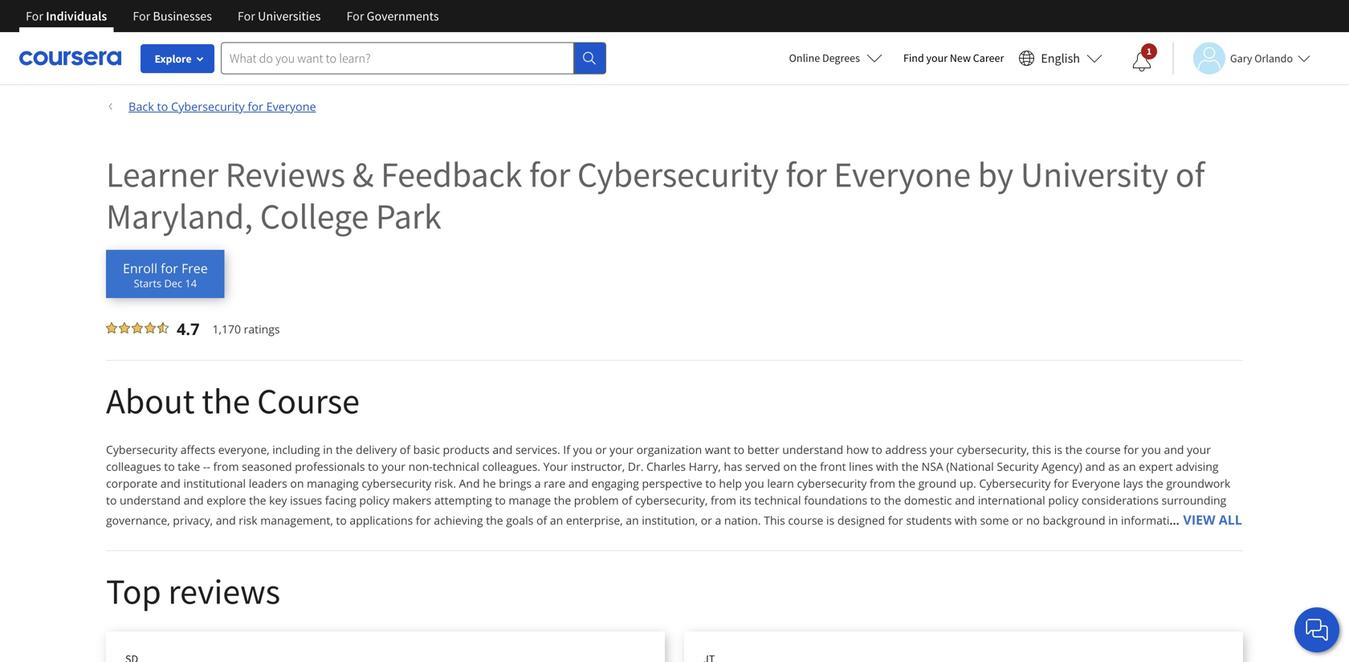 Task type: describe. For each thing, give the bounding box(es) containing it.
delivery
[[356, 442, 397, 457]]

cybersecurity down explore dropdown button
[[171, 98, 245, 114]]

0 vertical spatial course
[[1086, 442, 1121, 457]]

chevron left image
[[106, 102, 116, 111]]

and right rare
[[569, 476, 589, 491]]

makers
[[393, 493, 432, 508]]

1 vertical spatial on
[[290, 476, 304, 491]]

seasoned
[[242, 459, 292, 474]]

for for businesses
[[133, 8, 150, 24]]

to down he
[[495, 493, 506, 508]]

better
[[748, 442, 780, 457]]

2 filled star image from the left
[[132, 322, 143, 333]]

and down up.
[[956, 493, 976, 508]]

students
[[907, 513, 952, 528]]

4.7
[[177, 318, 200, 340]]

this
[[1033, 442, 1052, 457]]

1 horizontal spatial an
[[626, 513, 639, 528]]

&
[[353, 152, 374, 196]]

achieving
[[434, 513, 483, 528]]

maryland,
[[106, 194, 253, 238]]

college
[[260, 194, 369, 238]]

expert
[[1140, 459, 1174, 474]]

professionals
[[295, 459, 365, 474]]

the up professionals
[[336, 442, 353, 457]]

as
[[1109, 459, 1121, 474]]

reviews
[[168, 569, 280, 613]]

and up privacy,
[[184, 493, 204, 508]]

products
[[443, 442, 490, 457]]

What do you want to learn? text field
[[221, 42, 575, 74]]

for businesses
[[133, 8, 212, 24]]

non-
[[409, 459, 433, 474]]

governance,
[[106, 513, 170, 528]]

free
[[182, 260, 208, 277]]

1
[[1147, 45, 1152, 57]]

0 horizontal spatial an
[[550, 513, 563, 528]]

1 horizontal spatial or
[[701, 513, 713, 528]]

he
[[483, 476, 496, 491]]

risk.
[[435, 476, 456, 491]]

served
[[746, 459, 781, 474]]

dec
[[164, 276, 182, 290]]

1 vertical spatial course
[[789, 513, 824, 528]]

cybersecurity affects everyone, including in the delivery of basic products and services. if you or your organization want to better understand how to address your cybersecurity, this is the course for you and your colleagues to take -- from seasoned professionals to your non-technical colleagues.  your instructor, dr. charles harry, has served on the front lines with the nsa (national security agency) and as an expert advising corporate and institutional leaders on managing cybersecurity risk. and he brings a rare and engaging perspective to help you learn cybersecurity from the ground up.  cybersecurity for everyone lays the groundwork to understand and explore the key issues facing policy makers attempting to manage the problem of cybersecurity, from its technical foundations to the domestic and international policy considerations surrounding governance, privacy, and risk management, to applications for achieving the goals of an enterprise, an institution, or a nation. this course is designed for students with some or no background in informati ... view all
[[106, 442, 1243, 528]]

universities
[[258, 8, 321, 24]]

0 vertical spatial cybersecurity,
[[957, 442, 1030, 457]]

up.
[[960, 476, 977, 491]]

rare
[[544, 476, 566, 491]]

advising
[[1176, 459, 1219, 474]]

find your new career
[[904, 51, 1005, 65]]

2 cybersecurity from the left
[[797, 476, 867, 491]]

(national
[[947, 459, 995, 474]]

online
[[790, 51, 821, 65]]

career
[[974, 51, 1005, 65]]

cybersecurity inside learner reviews & feedback for cybersecurity for everyone by university of maryland, college park
[[578, 152, 779, 196]]

everyone inside the cybersecurity affects everyone, including in the delivery of basic products and services. if you or your organization want to better understand how to address your cybersecurity, this is the course for you and your colleagues to take -- from seasoned professionals to your non-technical colleagues.  your instructor, dr. charles harry, has served on the front lines with the nsa (national security agency) and as an expert advising corporate and institutional leaders on managing cybersecurity risk. and he brings a rare and engaging perspective to help you learn cybersecurity from the ground up.  cybersecurity for everyone lays the groundwork to understand and explore the key issues facing policy makers attempting to manage the problem of cybersecurity, from its technical foundations to the domestic and international policy considerations surrounding governance, privacy, and risk management, to applications for achieving the goals of an enterprise, an institution, or a nation. this course is designed for students with some or no background in informati ... view all
[[1072, 476, 1121, 491]]

considerations
[[1082, 493, 1159, 508]]

...
[[1170, 512, 1180, 528]]

all
[[1220, 511, 1243, 528]]

and down explore
[[216, 513, 236, 528]]

your down delivery
[[382, 459, 406, 474]]

learner
[[106, 152, 219, 196]]

enroll for free starts dec 14
[[123, 260, 208, 290]]

front
[[820, 459, 847, 474]]

1 vertical spatial technical
[[755, 493, 802, 508]]

ratings
[[244, 321, 280, 337]]

charles
[[647, 459, 686, 474]]

gary
[[1231, 51, 1253, 65]]

enterprise,
[[566, 513, 623, 528]]

1 horizontal spatial on
[[784, 459, 797, 474]]

course
[[257, 378, 360, 423]]

starts
[[134, 276, 162, 290]]

2 vertical spatial from
[[711, 493, 737, 508]]

0 vertical spatial is
[[1055, 442, 1063, 457]]

institution,
[[642, 513, 698, 528]]

0 horizontal spatial you
[[573, 442, 593, 457]]

corporate
[[106, 476, 158, 491]]

back
[[129, 98, 154, 114]]

foundations
[[804, 493, 868, 508]]

and left the as
[[1086, 459, 1106, 474]]

english button
[[1013, 32, 1110, 84]]

nsa
[[922, 459, 944, 474]]

its
[[740, 493, 752, 508]]

to right back
[[157, 98, 168, 114]]

the down rare
[[554, 493, 571, 508]]

attempting
[[435, 493, 492, 508]]

online degrees button
[[777, 40, 896, 76]]

security
[[997, 459, 1039, 474]]

some
[[981, 513, 1010, 528]]

services.
[[516, 442, 561, 457]]

want
[[705, 442, 731, 457]]

colleagues
[[106, 459, 161, 474]]

online degrees
[[790, 51, 861, 65]]

engaging
[[592, 476, 639, 491]]

1 filled star image from the left
[[119, 322, 130, 333]]

0 horizontal spatial in
[[323, 442, 333, 457]]

the left the domestic
[[885, 493, 902, 508]]

applications
[[350, 513, 413, 528]]

the up everyone,
[[202, 378, 250, 423]]

2 horizontal spatial you
[[1142, 442, 1162, 457]]

dr.
[[628, 459, 644, 474]]

to up has on the right of the page
[[734, 442, 745, 457]]

0 horizontal spatial understand
[[120, 493, 181, 508]]

degrees
[[823, 51, 861, 65]]

2 horizontal spatial from
[[870, 476, 896, 491]]

find
[[904, 51, 925, 65]]

to down delivery
[[368, 459, 379, 474]]

help
[[719, 476, 742, 491]]

affects
[[181, 442, 215, 457]]

risk
[[239, 513, 258, 528]]

this
[[764, 513, 786, 528]]

14
[[185, 276, 197, 290]]

explore button
[[141, 44, 215, 73]]

coursera image
[[19, 45, 121, 71]]

brings
[[499, 476, 532, 491]]

to down corporate
[[106, 493, 117, 508]]

the up agency)
[[1066, 442, 1083, 457]]

2 horizontal spatial an
[[1123, 459, 1137, 474]]

to up designed
[[871, 493, 882, 508]]



Task type: locate. For each thing, give the bounding box(es) containing it.
to right how
[[872, 442, 883, 457]]

your up "advising"
[[1188, 442, 1212, 457]]

cybersecurity,
[[957, 442, 1030, 457], [636, 493, 708, 508]]

nation.
[[725, 513, 761, 528]]

for left individuals
[[26, 8, 43, 24]]

including
[[273, 442, 320, 457]]

everyone
[[266, 98, 316, 114], [834, 152, 971, 196], [1072, 476, 1121, 491]]

show notifications image
[[1133, 52, 1152, 72]]

2 for from the left
[[133, 8, 150, 24]]

top reviews
[[106, 569, 280, 613]]

everyone,
[[218, 442, 270, 457]]

facing
[[325, 493, 357, 508]]

1 vertical spatial is
[[827, 513, 835, 528]]

0 vertical spatial from
[[213, 459, 239, 474]]

0 vertical spatial technical
[[433, 459, 480, 474]]

designed
[[838, 513, 886, 528]]

0 horizontal spatial cybersecurity,
[[636, 493, 708, 508]]

1 vertical spatial everyone
[[834, 152, 971, 196]]

1 vertical spatial from
[[870, 476, 896, 491]]

1 vertical spatial cybersecurity,
[[636, 493, 708, 508]]

take
[[178, 459, 200, 474]]

a left rare
[[535, 476, 541, 491]]

0 vertical spatial with
[[877, 459, 899, 474]]

how
[[847, 442, 869, 457]]

0 vertical spatial everyone
[[266, 98, 316, 114]]

to left the take
[[164, 459, 175, 474]]

0 horizontal spatial policy
[[359, 493, 390, 508]]

problem
[[574, 493, 619, 508]]

learn
[[768, 476, 795, 491]]

from down help
[[711, 493, 737, 508]]

1 horizontal spatial everyone
[[834, 152, 971, 196]]

technical down products on the bottom of page
[[433, 459, 480, 474]]

for for universities
[[238, 8, 255, 24]]

0 horizontal spatial a
[[535, 476, 541, 491]]

for left businesses
[[133, 8, 150, 24]]

1 filled star image from the left
[[106, 322, 117, 333]]

enroll
[[123, 260, 157, 277]]

on up the learn
[[784, 459, 797, 474]]

technical
[[433, 459, 480, 474], [755, 493, 802, 508]]

0 horizontal spatial filled star image
[[106, 322, 117, 333]]

1 vertical spatial a
[[716, 513, 722, 528]]

1 button
[[1120, 43, 1165, 81]]

from up institutional
[[213, 459, 239, 474]]

0 horizontal spatial or
[[596, 442, 607, 457]]

1 horizontal spatial is
[[1055, 442, 1063, 457]]

1 vertical spatial with
[[955, 513, 978, 528]]

gary orlando
[[1231, 51, 1294, 65]]

1 horizontal spatial in
[[1109, 513, 1119, 528]]

0 vertical spatial on
[[784, 459, 797, 474]]

1 for from the left
[[26, 8, 43, 24]]

the up the domestic
[[899, 476, 916, 491]]

university
[[1021, 152, 1169, 196]]

orlando
[[1255, 51, 1294, 65]]

the left goals
[[486, 513, 503, 528]]

management,
[[261, 513, 333, 528]]

an left institution,
[[626, 513, 639, 528]]

manage
[[509, 493, 551, 508]]

1 horizontal spatial policy
[[1049, 493, 1079, 508]]

0 vertical spatial understand
[[783, 442, 844, 457]]

of inside learner reviews & feedback for cybersecurity for everyone by university of maryland, college park
[[1176, 152, 1205, 196]]

privacy,
[[173, 513, 213, 528]]

has
[[724, 459, 743, 474]]

1 horizontal spatial course
[[1086, 442, 1121, 457]]

businesses
[[153, 8, 212, 24]]

managing
[[307, 476, 359, 491]]

-
[[203, 459, 207, 474], [207, 459, 210, 474]]

on
[[784, 459, 797, 474], [290, 476, 304, 491]]

view all button
[[1183, 509, 1244, 531]]

for
[[248, 98, 263, 114], [529, 152, 571, 196], [786, 152, 827, 196], [161, 260, 178, 277], [1124, 442, 1140, 457], [1054, 476, 1070, 491], [416, 513, 431, 528], [889, 513, 904, 528]]

- up institutional
[[207, 459, 210, 474]]

and down the take
[[161, 476, 181, 491]]

feedback
[[381, 152, 523, 196]]

the left front
[[800, 459, 818, 474]]

is right the this
[[1055, 442, 1063, 457]]

domestic
[[905, 493, 953, 508]]

course right this
[[789, 513, 824, 528]]

informati
[[1122, 513, 1170, 528]]

filled star image
[[119, 322, 130, 333], [145, 322, 156, 333]]

0 horizontal spatial with
[[877, 459, 899, 474]]

2 policy from the left
[[1049, 493, 1079, 508]]

cybersecurity down front
[[797, 476, 867, 491]]

course up the as
[[1086, 442, 1121, 457]]

you right the if
[[573, 442, 593, 457]]

about
[[106, 378, 195, 423]]

park
[[376, 194, 442, 238]]

the down the leaders
[[249, 493, 266, 508]]

the down address
[[902, 459, 919, 474]]

course
[[1086, 442, 1121, 457], [789, 513, 824, 528]]

from down lines
[[870, 476, 896, 491]]

agency)
[[1042, 459, 1083, 474]]

for universities
[[238, 8, 321, 24]]

1 cybersecurity from the left
[[362, 476, 432, 491]]

1 horizontal spatial filled star image
[[145, 322, 156, 333]]

1 horizontal spatial filled star image
[[132, 322, 143, 333]]

cybersecurity, up the "(national"
[[957, 442, 1030, 457]]

for left universities
[[238, 8, 255, 24]]

new
[[950, 51, 971, 65]]

policy up the background
[[1049, 493, 1079, 508]]

1 policy from the left
[[359, 493, 390, 508]]

1 horizontal spatial understand
[[783, 442, 844, 457]]

leaders
[[249, 476, 287, 491]]

an down manage
[[550, 513, 563, 528]]

0 horizontal spatial technical
[[433, 459, 480, 474]]

and up expert
[[1165, 442, 1185, 457]]

0 horizontal spatial filled star image
[[119, 322, 130, 333]]

chat with us image
[[1305, 617, 1331, 643]]

to down harry,
[[706, 476, 717, 491]]

governments
[[367, 8, 439, 24]]

is down foundations
[[827, 513, 835, 528]]

1 vertical spatial in
[[1109, 513, 1119, 528]]

1 horizontal spatial with
[[955, 513, 978, 528]]

cybersecurity, down perspective on the bottom of page
[[636, 493, 708, 508]]

top
[[106, 569, 161, 613]]

0 horizontal spatial course
[[789, 513, 824, 528]]

1 - from the left
[[203, 459, 207, 474]]

everyone inside learner reviews & feedback for cybersecurity for everyone by university of maryland, college park
[[834, 152, 971, 196]]

institutional
[[184, 476, 246, 491]]

1 horizontal spatial technical
[[755, 493, 802, 508]]

understand up governance,
[[120, 493, 181, 508]]

cybersecurity down security
[[980, 476, 1051, 491]]

you down served
[[745, 476, 765, 491]]

0 vertical spatial a
[[535, 476, 541, 491]]

1 horizontal spatial from
[[711, 493, 737, 508]]

goals
[[506, 513, 534, 528]]

with down address
[[877, 459, 899, 474]]

in down considerations
[[1109, 513, 1119, 528]]

understand up front
[[783, 442, 844, 457]]

2 - from the left
[[207, 459, 210, 474]]

with left some
[[955, 513, 978, 528]]

half faded star image
[[157, 322, 169, 333]]

1 horizontal spatial cybersecurity,
[[957, 442, 1030, 457]]

1,170
[[213, 321, 241, 337]]

english
[[1042, 50, 1081, 66]]

None search field
[[221, 42, 607, 74]]

organization
[[637, 442, 702, 457]]

background
[[1043, 513, 1106, 528]]

2 filled star image from the left
[[145, 322, 156, 333]]

0 horizontal spatial is
[[827, 513, 835, 528]]

for for individuals
[[26, 8, 43, 24]]

the down expert
[[1147, 476, 1164, 491]]

and up colleagues.
[[493, 442, 513, 457]]

surrounding
[[1162, 493, 1227, 508]]

your up the dr.
[[610, 442, 634, 457]]

2 horizontal spatial everyone
[[1072, 476, 1121, 491]]

lays
[[1124, 476, 1144, 491]]

technical down the learn
[[755, 493, 802, 508]]

1,170 ratings
[[213, 321, 280, 337]]

for inside enroll for free starts dec 14
[[161, 260, 178, 277]]

1 vertical spatial understand
[[120, 493, 181, 508]]

1 horizontal spatial a
[[716, 513, 722, 528]]

0 horizontal spatial on
[[290, 476, 304, 491]]

banner navigation
[[13, 0, 452, 32]]

learner reviews & feedback for cybersecurity for everyone by university of maryland, college park
[[106, 152, 1205, 238]]

view
[[1184, 511, 1216, 528]]

policy
[[359, 493, 390, 508], [1049, 493, 1079, 508]]

for individuals
[[26, 8, 107, 24]]

you up expert
[[1142, 442, 1162, 457]]

a left nation.
[[716, 513, 722, 528]]

on up issues
[[290, 476, 304, 491]]

harry,
[[689, 459, 721, 474]]

for for governments
[[347, 8, 364, 24]]

filled star image
[[106, 322, 117, 333], [132, 322, 143, 333]]

international
[[979, 493, 1046, 508]]

cybersecurity up makers
[[362, 476, 432, 491]]

cybersecurity up colleagues
[[106, 442, 178, 457]]

a
[[535, 476, 541, 491], [716, 513, 722, 528]]

instructor,
[[571, 459, 625, 474]]

lines
[[849, 459, 874, 474]]

no
[[1027, 513, 1041, 528]]

4 for from the left
[[347, 8, 364, 24]]

or left no
[[1013, 513, 1024, 528]]

2 vertical spatial everyone
[[1072, 476, 1121, 491]]

- right the take
[[203, 459, 207, 474]]

policy up applications
[[359, 493, 390, 508]]

0 horizontal spatial cybersecurity
[[362, 476, 432, 491]]

ground
[[919, 476, 957, 491]]

1 horizontal spatial cybersecurity
[[797, 476, 867, 491]]

3 for from the left
[[238, 8, 255, 24]]

an right the as
[[1123, 459, 1137, 474]]

and
[[493, 442, 513, 457], [1165, 442, 1185, 457], [1086, 459, 1106, 474], [161, 476, 181, 491], [569, 476, 589, 491], [184, 493, 204, 508], [956, 493, 976, 508], [216, 513, 236, 528]]

0 vertical spatial in
[[323, 442, 333, 457]]

your
[[927, 51, 948, 65], [610, 442, 634, 457], [930, 442, 954, 457], [1188, 442, 1212, 457], [382, 459, 406, 474]]

to down facing
[[336, 513, 347, 528]]

0 horizontal spatial from
[[213, 459, 239, 474]]

for left governments
[[347, 8, 364, 24]]

your up the nsa
[[930, 442, 954, 457]]

in up professionals
[[323, 442, 333, 457]]

0 horizontal spatial everyone
[[266, 98, 316, 114]]

cybersecurity down back to cybersecurity for everyone link
[[578, 152, 779, 196]]

1 horizontal spatial you
[[745, 476, 765, 491]]

reviews
[[226, 152, 346, 196]]

or up the instructor,
[[596, 442, 607, 457]]

2 horizontal spatial or
[[1013, 513, 1024, 528]]

your right find
[[927, 51, 948, 65]]

key
[[269, 493, 287, 508]]

address
[[886, 442, 927, 457]]

or left nation.
[[701, 513, 713, 528]]

gary orlando button
[[1173, 42, 1311, 74]]



Task type: vqa. For each thing, say whether or not it's contained in the screenshot.
achieving
yes



